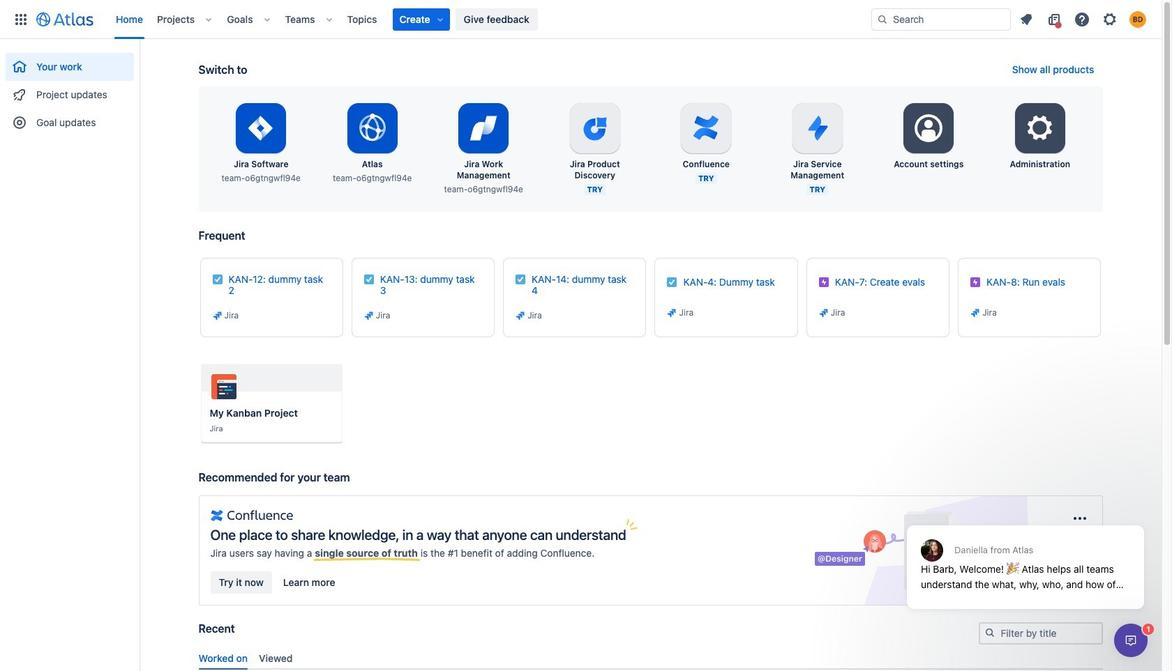 Task type: locate. For each thing, give the bounding box(es) containing it.
None search field
[[871, 8, 1011, 30]]

account image
[[1129, 11, 1146, 28]]

0 horizontal spatial settings image
[[912, 112, 945, 145]]

notifications image
[[1018, 11, 1035, 28]]

jira image
[[667, 308, 678, 319], [818, 308, 829, 319], [818, 308, 829, 319], [970, 308, 981, 319], [970, 308, 981, 319], [363, 310, 375, 322], [363, 310, 375, 322]]

search image
[[877, 14, 888, 25]]

banner
[[0, 0, 1162, 39]]

jira image
[[667, 308, 678, 319], [212, 310, 223, 322], [212, 310, 223, 322], [515, 310, 526, 322], [515, 310, 526, 322]]

1 horizontal spatial settings image
[[1023, 112, 1057, 145]]

group
[[6, 39, 134, 141]]

settings image
[[912, 112, 945, 145], [1023, 112, 1057, 145]]

cross-flow recommendation banner element
[[198, 471, 1103, 623]]

switch to... image
[[13, 11, 29, 28]]

1 vertical spatial dialog
[[1114, 624, 1148, 658]]

confluence image
[[210, 508, 293, 525], [210, 508, 293, 525]]

tab list
[[193, 647, 1108, 670]]

dialog
[[900, 492, 1151, 620], [1114, 624, 1148, 658]]

help image
[[1074, 11, 1090, 28]]



Task type: vqa. For each thing, say whether or not it's contained in the screenshot.
Open Intercom Messenger IMAGE
no



Task type: describe. For each thing, give the bounding box(es) containing it.
search image
[[984, 628, 995, 639]]

2 settings image from the left
[[1023, 112, 1057, 145]]

0 vertical spatial dialog
[[900, 492, 1151, 620]]

Search field
[[871, 8, 1011, 30]]

1 settings image from the left
[[912, 112, 945, 145]]

Filter by title field
[[980, 624, 1101, 644]]

top element
[[8, 0, 871, 39]]

settings image
[[1102, 11, 1118, 28]]



